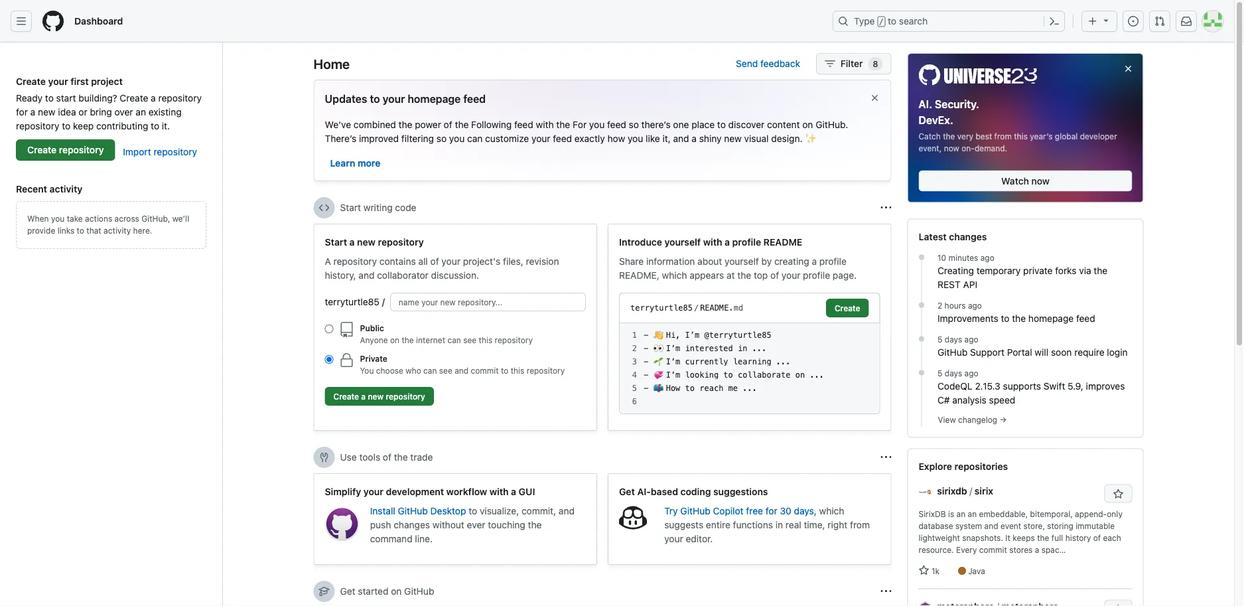 Task type: describe. For each thing, give the bounding box(es) containing it.
repo image
[[339, 322, 355, 338]]

the left trade
[[394, 452, 408, 463]]

a up existing at the top left of page
[[151, 92, 156, 103]]

interested
[[685, 344, 733, 353]]

first
[[71, 76, 89, 87]]

/ for type / to search
[[879, 17, 884, 27]]

customize
[[485, 133, 529, 144]]

project's
[[463, 256, 501, 267]]

on-
[[962, 144, 975, 153]]

hi,
[[666, 331, 681, 340]]

year's
[[1031, 132, 1053, 141]]

ago for creating
[[981, 253, 995, 263]]

your inside we've combined the power of the following feed with the for you feed so there's one place to discover content on github. there's improved filtering so you can customize your feed exactly how you like it, and a shiny new visual design. ✨
[[532, 133, 551, 144]]

that
[[87, 226, 101, 235]]

latest
[[919, 231, 947, 242]]

codeql 2.15.3 supports swift 5.9, improves c# analysis speed link
[[938, 379, 1133, 407]]

updates to your homepage feed
[[325, 93, 486, 105]]

use
[[340, 452, 357, 463]]

one
[[673, 119, 689, 130]]

get for get started on github
[[340, 586, 356, 597]]

simplify
[[325, 486, 361, 497]]

1
[[633, 331, 637, 340]]

5 - from the top
[[644, 384, 649, 393]]

import
[[123, 146, 151, 157]]

writing
[[364, 202, 393, 213]]

immutable
[[1076, 522, 1115, 531]]

codeql
[[938, 381, 973, 392]]

10 minutes ago creating temporary private forks via the rest api
[[938, 253, 1108, 290]]

dot fill image for github support portal will soon require login
[[917, 334, 927, 344]]

database
[[919, 522, 954, 531]]

new inside we've combined the power of the following feed with the for you feed so there's one place to discover content on github. there's improved filtering so you can customize your feed exactly how you like it, and a shiny new visual design. ✨
[[724, 133, 742, 144]]

and inside to visualize, commit, and push changes without ever touching the command line.
[[559, 505, 575, 516]]

ago for codeql
[[965, 369, 979, 378]]

anyone
[[360, 335, 388, 345]]

to visualize, commit, and push changes without ever touching the command line.
[[370, 505, 575, 544]]

view changelog → link
[[938, 415, 1007, 425]]

activity inside the when you take actions across github, we'll provide links to that activity here.
[[104, 226, 131, 235]]

2.15.3
[[976, 381, 1001, 392]]

a repository contains all of your project's files, revision history, and collaborator discussion.
[[325, 256, 559, 280]]

feed up following
[[464, 93, 486, 105]]

hours
[[945, 301, 966, 310]]

yourself inside share information about yourself by creating a profile readme, which appears at the top of your profile page.
[[725, 256, 759, 267]]

repository inside a repository contains all of your project's files, revision history, and collaborator discussion.
[[334, 256, 377, 267]]

dot fill image for improvements to the homepage feed
[[917, 300, 927, 310]]

to inside 2 hours ago improvements to the homepage feed
[[1001, 313, 1010, 324]]

why am i seeing this? image for get started on github
[[881, 586, 892, 597]]

over
[[115, 106, 133, 117]]

feed up customize on the left of page
[[514, 119, 534, 130]]

📫
[[654, 384, 662, 393]]

to inside private you choose who can see and commit to this repository
[[501, 366, 509, 375]]

about
[[698, 256, 722, 267]]

star image
[[919, 565, 930, 576]]

your inside 'element'
[[364, 486, 384, 497]]

create for create repository
[[27, 144, 57, 155]]

💞️
[[654, 370, 662, 380]]

the inside public anyone on the internet can see this repository
[[402, 335, 414, 345]]

line.
[[415, 533, 433, 544]]

like
[[646, 133, 660, 144]]

for
[[573, 119, 587, 130]]

on right started
[[391, 586, 402, 597]]

a inside create a new repository button
[[361, 392, 366, 401]]

catch
[[919, 132, 941, 141]]

we've combined the power of the following feed with the for you feed so there's one place to discover content on github. there's improved filtering so you can customize your feed exactly how you like it, and a shiny new visual design. ✨
[[325, 119, 849, 144]]

start for start a new repository
[[325, 236, 347, 247]]

an inside create your first project ready to start building? create a repository for a new idea or bring over an existing repository to keep contributing to it.
[[136, 106, 146, 117]]

4 - from the top
[[644, 370, 649, 380]]

github desktop image
[[325, 507, 360, 541]]

will
[[1035, 347, 1049, 358]]

i'm right hi,
[[685, 331, 700, 340]]

why am i seeing this? image
[[881, 452, 892, 463]]

from inside which suggests entire functions in real time, right from your editor.
[[850, 519, 870, 530]]

to inside to visualize, commit, and push changes without ever touching the command line.
[[469, 505, 477, 516]]

filter image
[[825, 58, 836, 69]]

this inside public anyone on the internet can see this repository
[[479, 335, 493, 345]]

8
[[873, 59, 879, 68]]

improves
[[1087, 381, 1126, 392]]

x image
[[870, 93, 881, 103]]

of right the tools
[[383, 452, 392, 463]]

history
[[1066, 533, 1092, 543]]

with inside the introduce yourself with a profile readme element
[[704, 236, 723, 247]]

the left following
[[455, 119, 469, 130]]

close image
[[1124, 63, 1134, 74]]

global
[[1055, 132, 1078, 141]]

get ai-based coding suggestions
[[619, 486, 768, 497]]

i'm down hi,
[[666, 344, 681, 353]]

speed
[[990, 395, 1016, 406]]

view
[[938, 415, 956, 425]]

a down ready
[[30, 106, 35, 117]]

new down writing
[[357, 236, 376, 247]]

get for get ai-based coding suggestions
[[619, 486, 635, 497]]

creating
[[775, 256, 810, 267]]

recent activity
[[16, 183, 83, 194]]

support
[[971, 347, 1005, 358]]

your up combined
[[383, 93, 405, 105]]

there's
[[325, 133, 357, 144]]

0 vertical spatial readme
[[764, 236, 803, 247]]

✨
[[806, 133, 815, 144]]

@terryturtle85
[[705, 331, 772, 340]]

how
[[608, 133, 626, 144]]

a inside sirixdb is an an embeddable, bitemporal, append-only database system and event store, storing immutable lightweight snapshots. it keeps the full history of each resource. every commit stores a spac…
[[1035, 545, 1040, 555]]

how
[[666, 384, 681, 393]]

you right filtering
[[449, 133, 465, 144]]

readme,
[[619, 270, 660, 280]]

explore element
[[908, 53, 1144, 606]]

and inside we've combined the power of the following feed with the for you feed so there's one place to discover content on github. there's improved filtering so you can customize your feed exactly how you like it, and a shiny new visual design. ✨
[[674, 133, 690, 144]]

2 horizontal spatial an
[[968, 510, 977, 519]]

days,
[[794, 505, 817, 516]]

can inside we've combined the power of the following feed with the for you feed so there's one place to discover content on github. there's improved filtering so you can customize your feed exactly how you like it, and a shiny new visual design. ✨
[[467, 133, 483, 144]]

storing
[[1048, 522, 1074, 531]]

github support portal will soon require login link
[[938, 346, 1133, 360]]

homepage inside 2 hours ago improvements to the homepage feed
[[1029, 313, 1074, 324]]

your inside share information about yourself by creating a profile readme, which appears at the top of your profile page.
[[782, 270, 801, 280]]

of inside we've combined the power of the following feed with the for you feed so there's one place to discover content on github. there's improved filtering so you can customize your feed exactly how you like it, and a shiny new visual design. ✨
[[444, 119, 453, 130]]

5 for github support portal will soon require login
[[938, 335, 943, 344]]

1k
[[930, 567, 940, 576]]

see inside private you choose who can see and commit to this repository
[[439, 366, 453, 375]]

is
[[949, 510, 955, 519]]

command palette image
[[1050, 16, 1060, 27]]

sirixdb is an an embeddable, bitemporal, append-only database system and event store, storing immutable lightweight snapshots. it keeps the full history of each resource. every commit stores a spac…
[[919, 510, 1123, 555]]

when you take actions across github, we'll provide links to that activity here.
[[27, 214, 189, 235]]

view changelog →
[[938, 415, 1007, 425]]

terryturtle85 for terryturtle85 /
[[325, 296, 380, 307]]

lightweight
[[919, 533, 961, 543]]

bitemporal,
[[1031, 510, 1073, 519]]

a up 'history,'
[[350, 236, 355, 247]]

github inside simplify your development workflow with a gui 'element'
[[398, 505, 428, 516]]

1 horizontal spatial so
[[629, 119, 639, 130]]

lock image
[[339, 353, 355, 368]]

code image
[[319, 202, 330, 213]]

10
[[938, 253, 947, 263]]

every
[[957, 545, 978, 555]]

1 - 👋 hi, i'm @terryturtle85 2 - 👀 i'm interested in ... 3 - 🌱 i'm currently learning ... 4 - 💞️ i'm looking to collaborate on ... 5 - 📫 how to reach me ... 6
[[633, 331, 825, 406]]

copilot
[[713, 505, 744, 516]]

here.
[[133, 226, 152, 235]]

feed up how
[[607, 119, 627, 130]]

now inside ai. security. devex. catch the very best from this year's global developer event, now on-demand.
[[944, 144, 960, 153]]

of inside share information about yourself by creating a profile readme, which appears at the top of your profile page.
[[771, 270, 779, 280]]

bring
[[90, 106, 112, 117]]

create up over
[[120, 92, 148, 103]]

in inside 1 - 👋 hi, i'm @terryturtle85 2 - 👀 i'm interested in ... 3 - 🌱 i'm currently learning ... 4 - 💞️ i'm looking to collaborate on ... 5 - 📫 how to reach me ... 6
[[738, 344, 748, 353]]

create a new repository element
[[325, 235, 586, 411]]

issue opened image
[[1129, 16, 1139, 27]]

star this repository image
[[1114, 605, 1124, 606]]

gui
[[519, 486, 535, 497]]

push
[[370, 519, 391, 530]]

your inside create your first project ready to start building? create a repository for a new idea or bring over an existing repository to keep contributing to it.
[[48, 76, 68, 87]]

homepage image
[[42, 11, 64, 32]]

you left like
[[628, 133, 643, 144]]

0 horizontal spatial activity
[[50, 183, 83, 194]]

feedback
[[761, 58, 801, 69]]

you up exactly
[[589, 119, 605, 130]]

universe23 image
[[919, 64, 1038, 85]]

start writing code
[[340, 202, 417, 213]]

commit,
[[522, 505, 556, 516]]

a inside we've combined the power of the following feed with the for you feed so there's one place to discover content on github. there's improved filtering so you can customize your feed exactly how you like it, and a shiny new visual design. ✨
[[692, 133, 697, 144]]

the inside 10 minutes ago creating temporary private forks via the rest api
[[1094, 265, 1108, 276]]

ai.
[[919, 98, 933, 110]]

it,
[[663, 133, 671, 144]]

choose
[[376, 366, 404, 375]]

system
[[956, 522, 983, 531]]

the left for
[[557, 119, 570, 130]]

new inside button
[[368, 392, 384, 401]]

the inside ai. security. devex. catch the very best from this year's global developer event, now on-demand.
[[943, 132, 956, 141]]

feed left exactly
[[553, 133, 572, 144]]

by
[[762, 256, 772, 267]]

none radio inside create a new repository element
[[325, 355, 334, 364]]

install github desktop
[[370, 505, 469, 516]]



Task type: vqa. For each thing, say whether or not it's contained in the screenshot.
Watch now link
yes



Task type: locate. For each thing, give the bounding box(es) containing it.
2 hours ago improvements to the homepage feed
[[938, 301, 1096, 324]]

0 vertical spatial yourself
[[665, 236, 701, 247]]

see right who at the bottom
[[439, 366, 453, 375]]

1 vertical spatial profile
[[820, 256, 847, 267]]

create for create your first project ready to start building? create a repository for a new idea or bring over an existing repository to keep contributing to it.
[[16, 76, 46, 87]]

github up 'codeql'
[[938, 347, 968, 358]]

1 vertical spatial dot fill image
[[917, 300, 927, 310]]

and down one
[[674, 133, 690, 144]]

ago up 2.15.3
[[965, 369, 979, 378]]

0 horizontal spatial readme
[[700, 303, 729, 313]]

this inside ai. security. devex. catch the very best from this year's global developer event, now on-demand.
[[1015, 132, 1028, 141]]

1 horizontal spatial terryturtle85
[[631, 303, 693, 313]]

2 vertical spatial dot fill image
[[917, 334, 927, 344]]

for inside get ai-based coding suggestions element
[[766, 505, 778, 516]]

a right the creating
[[812, 256, 817, 267]]

1 horizontal spatial an
[[957, 510, 966, 519]]

1 horizontal spatial yourself
[[725, 256, 759, 267]]

idea
[[58, 106, 76, 117]]

create a new repository button
[[325, 387, 434, 406]]

editor.
[[686, 533, 713, 544]]

a left shiny
[[692, 133, 697, 144]]

1 vertical spatial in
[[776, 519, 783, 530]]

you inside the when you take actions across github, we'll provide links to that activity here.
[[51, 214, 65, 223]]

the left very
[[943, 132, 956, 141]]

very
[[958, 132, 974, 141]]

0 vertical spatial with
[[536, 119, 554, 130]]

0 horizontal spatial for
[[16, 106, 28, 117]]

2 vertical spatial can
[[424, 366, 437, 375]]

simplify your development workflow with a gui element
[[314, 473, 597, 565]]

0 horizontal spatial which
[[662, 270, 687, 280]]

/ right type
[[879, 17, 884, 27]]

2 days from the top
[[945, 369, 963, 378]]

2 horizontal spatial can
[[467, 133, 483, 144]]

best
[[976, 132, 993, 141]]

2 vertical spatial profile
[[803, 270, 831, 280]]

@sirixdb profile image
[[919, 486, 932, 499]]

homepage up the 5 days ago github support portal will soon require login
[[1029, 313, 1074, 324]]

when
[[27, 214, 49, 223]]

terryturtle85 inside create a new repository element
[[325, 296, 380, 307]]

we've
[[325, 119, 351, 130]]

days up 'codeql'
[[945, 369, 963, 378]]

5 inside 1 - 👋 hi, i'm @terryturtle85 2 - 👀 i'm interested in ... 3 - 🌱 i'm currently learning ... 4 - 💞️ i'm looking to collaborate on ... 5 - 📫 how to reach me ... 6
[[633, 384, 637, 393]]

actions
[[85, 214, 112, 223]]

improvements
[[938, 313, 999, 324]]

an right over
[[136, 106, 146, 117]]

at
[[727, 270, 735, 280]]

changes down install github desktop
[[394, 519, 430, 530]]

github
[[938, 347, 968, 358], [398, 505, 428, 516], [681, 505, 711, 516], [404, 586, 434, 597]]

a inside share information about yourself by creating a profile readme, which appears at the top of your profile page.
[[812, 256, 817, 267]]

1 vertical spatial commit
[[980, 545, 1008, 555]]

days for github
[[945, 335, 963, 344]]

- left 💞️
[[644, 370, 649, 380]]

/ left sirix
[[970, 486, 973, 497]]

reach
[[700, 384, 724, 393]]

with inside simplify your development workflow with a gui 'element'
[[490, 486, 509, 497]]

0 vertical spatial from
[[995, 132, 1012, 141]]

ago for improvements
[[969, 301, 982, 310]]

1 horizontal spatial get
[[619, 486, 635, 497]]

days inside 5 days ago codeql 2.15.3 supports swift 5.9, improves c# analysis speed
[[945, 369, 963, 378]]

1 horizontal spatial 2
[[938, 301, 943, 310]]

repository inside button
[[386, 392, 425, 401]]

analysis
[[953, 395, 987, 406]]

2 inside 1 - 👋 hi, i'm @terryturtle85 2 - 👀 i'm interested in ... 3 - 🌱 i'm currently learning ... 4 - 💞️ i'm looking to collaborate on ... 5 - 📫 how to reach me ... 6
[[633, 344, 637, 353]]

new inside create your first project ready to start building? create a repository for a new idea or bring over an existing repository to keep contributing to it.
[[38, 106, 56, 117]]

repositories
[[955, 461, 1009, 472]]

0 vertical spatial dot fill image
[[917, 252, 927, 263]]

profile left page.
[[803, 270, 831, 280]]

2 - from the top
[[644, 344, 649, 353]]

yourself
[[665, 236, 701, 247], [725, 256, 759, 267]]

c#
[[938, 395, 950, 406]]

/ inside create a new repository element
[[382, 296, 385, 307]]

0 horizontal spatial commit
[[471, 366, 499, 375]]

None radio
[[325, 325, 334, 333]]

/ inside "explore repositories" navigation
[[970, 486, 973, 497]]

2
[[938, 301, 943, 310], [633, 344, 637, 353]]

mortar board image
[[319, 586, 330, 597]]

of inside sirixdb is an an embeddable, bitemporal, append-only database system and event store, storing immutable lightweight snapshots. it keeps the full history of each resource. every commit stores a spac…
[[1094, 533, 1101, 543]]

/ inside type / to search
[[879, 17, 884, 27]]

repository inside private you choose who can see and commit to this repository
[[527, 366, 565, 375]]

free
[[746, 505, 763, 516]]

0 vertical spatial get
[[619, 486, 635, 497]]

provide
[[27, 226, 55, 235]]

0 vertical spatial why am i seeing this? image
[[881, 202, 892, 213]]

your inside which suggests entire functions in real time, right from your editor.
[[665, 533, 684, 544]]

from inside ai. security. devex. catch the very best from this year's global developer event, now on-demand.
[[995, 132, 1012, 141]]

none radio inside create a new repository element
[[325, 325, 334, 333]]

0 horizontal spatial an
[[136, 106, 146, 117]]

ago inside the 5 days ago github support portal will soon require login
[[965, 335, 979, 344]]

your down the creating
[[782, 270, 801, 280]]

get
[[619, 486, 635, 497], [340, 586, 356, 597]]

spac…
[[1042, 545, 1066, 555]]

the left full
[[1038, 533, 1050, 543]]

start inside create a new repository element
[[325, 236, 347, 247]]

so left there's
[[629, 119, 639, 130]]

get ai-based coding suggestions element
[[608, 473, 892, 565]]

0 vertical spatial activity
[[50, 183, 83, 194]]

5 inside 5 days ago codeql 2.15.3 supports swift 5.9, improves c# analysis speed
[[938, 369, 943, 378]]

1 vertical spatial readme
[[700, 303, 729, 313]]

1 vertical spatial with
[[704, 236, 723, 247]]

a inside simplify your development workflow with a gui 'element'
[[511, 486, 517, 497]]

watch now link
[[919, 170, 1133, 192]]

0 vertical spatial 5
[[938, 335, 943, 344]]

can right who at the bottom
[[424, 366, 437, 375]]

ai. security. devex. catch the very best from this year's global developer event, now on-demand.
[[919, 98, 1118, 153]]

you up links
[[51, 214, 65, 223]]

0 horizontal spatial this
[[479, 335, 493, 345]]

existing
[[149, 106, 182, 117]]

1 horizontal spatial commit
[[980, 545, 1008, 555]]

0 horizontal spatial see
[[439, 366, 453, 375]]

a
[[325, 256, 331, 267]]

profile up share information about yourself by creating a profile readme, which appears at the top of your profile page.
[[733, 236, 762, 247]]

repository inside public anyone on the internet can see this repository
[[495, 335, 533, 345]]

5 for codeql 2.15.3 supports swift 5.9, improves c# analysis speed
[[938, 369, 943, 378]]

which up right
[[820, 505, 845, 516]]

now inside watch now link
[[1032, 175, 1050, 186]]

tools image
[[319, 452, 330, 463]]

import repository link
[[123, 146, 197, 157]]

the inside sirixdb is an an embeddable, bitemporal, append-only database system and event store, storing immutable lightweight snapshots. it keeps the full history of each resource. every commit stores a spac…
[[1038, 533, 1050, 543]]

0 horizontal spatial so
[[437, 133, 447, 144]]

1 vertical spatial get
[[340, 586, 356, 597]]

type
[[854, 16, 875, 27]]

append-
[[1076, 510, 1108, 519]]

i'm up how
[[666, 370, 681, 380]]

commit down "snapshots."
[[980, 545, 1008, 555]]

1 horizontal spatial from
[[995, 132, 1012, 141]]

1 vertical spatial can
[[448, 335, 461, 345]]

design.
[[772, 133, 803, 144]]

0 horizontal spatial get
[[340, 586, 356, 597]]

0 horizontal spatial can
[[424, 366, 437, 375]]

1 vertical spatial changes
[[394, 519, 430, 530]]

2 inside 2 hours ago improvements to the homepage feed
[[938, 301, 943, 310]]

1 vertical spatial so
[[437, 133, 447, 144]]

None radio
[[325, 355, 334, 364]]

full
[[1052, 533, 1064, 543]]

0 vertical spatial for
[[16, 106, 28, 117]]

create a new repository
[[334, 392, 425, 401]]

why am i seeing this? image
[[881, 202, 892, 213], [881, 586, 892, 597]]

1 horizontal spatial changes
[[950, 231, 987, 242]]

2 dot fill image from the top
[[917, 300, 927, 310]]

homepage up power at the top left
[[408, 93, 461, 105]]

and inside private you choose who can see and commit to this repository
[[455, 366, 469, 375]]

the inside to visualize, commit, and push changes without ever touching the command line.
[[528, 519, 542, 530]]

1 horizontal spatial can
[[448, 335, 461, 345]]

discussion.
[[431, 270, 479, 280]]

i'm right 🌱
[[666, 357, 681, 366]]

0 vertical spatial so
[[629, 119, 639, 130]]

terryturtle85 for terryturtle85 / readme .md
[[631, 303, 693, 313]]

5 down improvements
[[938, 335, 943, 344]]

explore repositories
[[919, 461, 1009, 472]]

changes inside explore element
[[950, 231, 987, 242]]

changelog
[[959, 415, 998, 425]]

... up collaborate
[[777, 357, 791, 366]]

2 vertical spatial 5
[[633, 384, 637, 393]]

see inside public anyone on the internet can see this repository
[[463, 335, 477, 345]]

entire
[[706, 519, 731, 530]]

send feedback
[[736, 58, 801, 69]]

... right me
[[743, 384, 757, 393]]

5 right dot fill icon
[[938, 369, 943, 378]]

the down commit,
[[528, 519, 542, 530]]

private
[[1024, 265, 1053, 276]]

ago
[[981, 253, 995, 263], [969, 301, 982, 310], [965, 335, 979, 344], [965, 369, 979, 378]]

1 vertical spatial this
[[479, 335, 493, 345]]

a right the stores
[[1035, 545, 1040, 555]]

filtering
[[402, 133, 434, 144]]

... right collaborate
[[810, 370, 825, 380]]

public
[[360, 323, 384, 333]]

to inside we've combined the power of the following feed with the for you feed so there's one place to discover content on github. there's improved filtering so you can customize your feed exactly how you like it, and a shiny new visual design. ✨
[[718, 119, 726, 130]]

dot fill image up dot fill icon
[[917, 334, 927, 344]]

2 horizontal spatial this
[[1015, 132, 1028, 141]]

suggests
[[665, 519, 704, 530]]

terryturtle85 inside the introduce yourself with a profile readme element
[[631, 303, 693, 313]]

commit down public anyone on the internet can see this repository
[[471, 366, 499, 375]]

can inside public anyone on the internet can see this repository
[[448, 335, 461, 345]]

of inside a repository contains all of your project's files, revision history, and collaborator discussion.
[[431, 256, 439, 267]]

plus image
[[1088, 16, 1099, 27]]

1 horizontal spatial activity
[[104, 226, 131, 235]]

0 vertical spatial can
[[467, 133, 483, 144]]

we'll
[[172, 214, 189, 223]]

which inside share information about yourself by creating a profile readme, which appears at the top of your profile page.
[[662, 270, 687, 280]]

the up the 5 days ago github support portal will soon require login
[[1013, 313, 1026, 324]]

2 vertical spatial with
[[490, 486, 509, 497]]

more
[[358, 157, 381, 168]]

terryturtle85
[[325, 296, 380, 307], [631, 303, 693, 313]]

github down development
[[398, 505, 428, 516]]

ago for github
[[965, 335, 979, 344]]

1 vertical spatial for
[[766, 505, 778, 516]]

🌱
[[654, 357, 662, 366]]

github.
[[816, 119, 849, 130]]

each
[[1104, 533, 1122, 543]]

yourself up 'information'
[[665, 236, 701, 247]]

changes
[[950, 231, 987, 242], [394, 519, 430, 530]]

1 horizontal spatial in
[[776, 519, 783, 530]]

embeddable,
[[980, 510, 1029, 519]]

days for codeql
[[945, 369, 963, 378]]

git pull request image
[[1155, 16, 1166, 27]]

watch now
[[1002, 175, 1050, 186]]

1 vertical spatial 5
[[938, 369, 943, 378]]

homepage
[[408, 93, 461, 105], [1029, 313, 1074, 324]]

0 vertical spatial in
[[738, 344, 748, 353]]

0 horizontal spatial changes
[[394, 519, 430, 530]]

rest
[[938, 279, 961, 290]]

sirixdb
[[919, 510, 946, 519]]

4
[[633, 370, 637, 380]]

create down the lock icon
[[334, 392, 359, 401]]

1 vertical spatial yourself
[[725, 256, 759, 267]]

for
[[16, 106, 28, 117], [766, 505, 778, 516]]

terryturtle85 /
[[325, 296, 385, 307]]

on right anyone
[[390, 335, 400, 345]]

commit inside private you choose who can see and commit to this repository
[[471, 366, 499, 375]]

ago inside 10 minutes ago creating temporary private forks via the rest api
[[981, 253, 995, 263]]

introduce yourself with a profile readme element
[[608, 224, 892, 431]]

1 horizontal spatial which
[[820, 505, 845, 516]]

terryturtle85 up '👋'
[[631, 303, 693, 313]]

in inside which suggests entire functions in real time, right from your editor.
[[776, 519, 783, 530]]

1 dot fill image from the top
[[917, 252, 927, 263]]

with inside we've combined the power of the following feed with the for you feed so there's one place to discover content on github. there's improved filtering so you can customize your feed exactly how you like it, and a shiny new visual design. ✨
[[536, 119, 554, 130]]

0 vertical spatial commit
[[471, 366, 499, 375]]

for left 30
[[766, 505, 778, 516]]

of right the all
[[431, 256, 439, 267]]

ago up improvements
[[969, 301, 982, 310]]

swift
[[1044, 381, 1066, 392]]

0 horizontal spatial from
[[850, 519, 870, 530]]

3 - from the top
[[644, 357, 649, 366]]

1 why am i seeing this? image from the top
[[881, 202, 892, 213]]

with up the about
[[704, 236, 723, 247]]

install
[[370, 505, 396, 516]]

1 vertical spatial activity
[[104, 226, 131, 235]]

1 vertical spatial 2
[[633, 344, 637, 353]]

5 days ago github support portal will soon require login
[[938, 335, 1128, 358]]

0 vertical spatial see
[[463, 335, 477, 345]]

so down power at the top left
[[437, 133, 447, 144]]

terryturtle85 up repo icon
[[325, 296, 380, 307]]

type / to search
[[854, 16, 928, 27]]

the inside share information about yourself by creating a profile readme, which appears at the top of your profile page.
[[738, 270, 752, 280]]

which down 'information'
[[662, 270, 687, 280]]

collaborate
[[738, 370, 791, 380]]

dot fill image
[[917, 252, 927, 263], [917, 300, 927, 310], [917, 334, 927, 344]]

github inside the 5 days ago github support portal will soon require login
[[938, 347, 968, 358]]

home
[[314, 56, 350, 71]]

require
[[1075, 347, 1105, 358]]

recent
[[16, 183, 47, 194]]

/ for terryturtle85 / readme .md
[[694, 303, 699, 313]]

it
[[1006, 533, 1011, 543]]

0 vertical spatial homepage
[[408, 93, 461, 105]]

0 horizontal spatial in
[[738, 344, 748, 353]]

on inside public anyone on the internet can see this repository
[[390, 335, 400, 345]]

use tools of the trade
[[340, 452, 433, 463]]

1 horizontal spatial see
[[463, 335, 477, 345]]

start right code icon
[[340, 202, 361, 213]]

for down ready
[[16, 106, 28, 117]]

2 left hours
[[938, 301, 943, 310]]

/ up public
[[382, 296, 385, 307]]

your up "install" at the left bottom
[[364, 486, 384, 497]]

snapshots.
[[963, 533, 1004, 543]]

keep
[[73, 120, 94, 131]]

a up share information about yourself by creating a profile readme, which appears at the top of your profile page.
[[725, 236, 730, 247]]

dot fill image for creating temporary private forks via the rest api
[[917, 252, 927, 263]]

dot fill image left hours
[[917, 300, 927, 310]]

1 vertical spatial why am i seeing this? image
[[881, 586, 892, 597]]

to inside the when you take actions across github, we'll provide links to that activity here.
[[77, 226, 84, 235]]

Repository name text field
[[390, 293, 586, 311]]

the up filtering
[[399, 119, 413, 130]]

on up ✨
[[803, 119, 814, 130]]

1 horizontal spatial with
[[536, 119, 554, 130]]

code
[[395, 202, 417, 213]]

and right 'history,'
[[359, 270, 375, 280]]

the right at
[[738, 270, 752, 280]]

ever
[[467, 519, 486, 530]]

none submit inside the introduce yourself with a profile readme element
[[826, 299, 869, 317]]

for inside create your first project ready to start building? create a repository for a new idea or bring over an existing repository to keep contributing to it.
[[16, 106, 28, 117]]

and right commit,
[[559, 505, 575, 516]]

profile up page.
[[820, 256, 847, 267]]

github up suggests
[[681, 505, 711, 516]]

via
[[1080, 265, 1092, 276]]

1 vertical spatial homepage
[[1029, 313, 1074, 324]]

5 inside the 5 days ago github support portal will soon require login
[[938, 335, 943, 344]]

yourself up at
[[725, 256, 759, 267]]

creating temporary private forks via the rest api link
[[938, 264, 1133, 292]]

notifications image
[[1182, 16, 1192, 27]]

on inside 1 - 👋 hi, i'm @terryturtle85 2 - 👀 i'm interested in ... 3 - 🌱 i'm currently learning ... 4 - 💞️ i'm looking to collaborate on ... 5 - 📫 how to reach me ... 6
[[796, 370, 805, 380]]

feed inside 2 hours ago improvements to the homepage feed
[[1077, 313, 1096, 324]]

development
[[386, 486, 444, 497]]

which inside which suggests entire functions in real time, right from your editor.
[[820, 505, 845, 516]]

trade
[[411, 452, 433, 463]]

ago up support
[[965, 335, 979, 344]]

of down 'immutable'
[[1094, 533, 1101, 543]]

dot fill image
[[917, 368, 927, 378]]

with up visualize,
[[490, 486, 509, 497]]

create inside create a new repository button
[[334, 392, 359, 401]]

0 horizontal spatial 2
[[633, 344, 637, 353]]

feed
[[464, 93, 486, 105], [514, 119, 534, 130], [607, 119, 627, 130], [553, 133, 572, 144], [1077, 313, 1096, 324]]

0 horizontal spatial with
[[490, 486, 509, 497]]

0 vertical spatial now
[[944, 144, 960, 153]]

of right power at the top left
[[444, 119, 453, 130]]

on inside we've combined the power of the following feed with the for you feed so there's one place to discover content on github. there's improved filtering so you can customize your feed exactly how you like it, and a shiny new visual design. ✨
[[803, 119, 814, 130]]

workflow
[[447, 486, 487, 497]]

ago inside 5 days ago codeql 2.15.3 supports swift 5.9, improves c# analysis speed
[[965, 369, 979, 378]]

from right right
[[850, 519, 870, 530]]

changes inside to visualize, commit, and push changes without ever touching the command line.
[[394, 519, 430, 530]]

explore repositories navigation
[[908, 449, 1144, 606]]

- left 🌱
[[644, 357, 649, 366]]

create up recent activity
[[27, 144, 57, 155]]

/ for terryturtle85 /
[[382, 296, 385, 307]]

1 vertical spatial see
[[439, 366, 453, 375]]

0 horizontal spatial terryturtle85
[[325, 296, 380, 307]]

days inside the 5 days ago github support portal will soon require login
[[945, 335, 963, 344]]

the inside 2 hours ago improvements to the homepage feed
[[1013, 313, 1026, 324]]

can inside private you choose who can see and commit to this repository
[[424, 366, 437, 375]]

commit inside sirixdb is an an embeddable, bitemporal, append-only database system and event store, storing immutable lightweight snapshots. it keeps the full history of each resource. every commit stores a spac…
[[980, 545, 1008, 555]]

this inside private you choose who can see and commit to this repository
[[511, 366, 525, 375]]

0 vertical spatial start
[[340, 202, 361, 213]]

1 horizontal spatial this
[[511, 366, 525, 375]]

and inside a repository contains all of your project's files, revision history, and collaborator discussion.
[[359, 270, 375, 280]]

activity down across
[[104, 226, 131, 235]]

command
[[370, 533, 413, 544]]

start up a
[[325, 236, 347, 247]]

0 vertical spatial which
[[662, 270, 687, 280]]

... up learning on the right of page
[[753, 344, 767, 353]]

2 horizontal spatial with
[[704, 236, 723, 247]]

triangle down image
[[1101, 15, 1112, 26]]

1 vertical spatial which
[[820, 505, 845, 516]]

0 vertical spatial 2
[[938, 301, 943, 310]]

take
[[67, 214, 83, 223]]

1 vertical spatial from
[[850, 519, 870, 530]]

1 horizontal spatial now
[[1032, 175, 1050, 186]]

/ for sirixdb / sirix
[[970, 486, 973, 497]]

1 vertical spatial now
[[1032, 175, 1050, 186]]

1 horizontal spatial readme
[[764, 236, 803, 247]]

1 horizontal spatial for
[[766, 505, 778, 516]]

1 days from the top
[[945, 335, 963, 344]]

6
[[633, 397, 637, 406]]

create inside create repository link
[[27, 144, 57, 155]]

github right started
[[404, 586, 434, 597]]

1 vertical spatial start
[[325, 236, 347, 247]]

/ down appears
[[694, 303, 699, 313]]

0 horizontal spatial yourself
[[665, 236, 701, 247]]

get left ai-
[[619, 486, 635, 497]]

and inside sirixdb is an an embeddable, bitemporal, append-only database system and event store, storing immutable lightweight snapshots. it keeps the full history of each resource. every commit stores a spac…
[[985, 522, 999, 531]]

your inside a repository contains all of your project's files, revision history, and collaborator discussion.
[[442, 256, 461, 267]]

👀
[[654, 344, 662, 353]]

/ inside the introduce yourself with a profile readme element
[[694, 303, 699, 313]]

0 vertical spatial this
[[1015, 132, 1028, 141]]

0 vertical spatial changes
[[950, 231, 987, 242]]

days down improvements
[[945, 335, 963, 344]]

why am i seeing this? image for start writing code
[[881, 202, 892, 213]]

you
[[360, 366, 374, 375]]

a down you
[[361, 392, 366, 401]]

0 vertical spatial profile
[[733, 236, 762, 247]]

0 vertical spatial days
[[945, 335, 963, 344]]

activity up take
[[50, 183, 83, 194]]

now
[[944, 144, 960, 153], [1032, 175, 1050, 186]]

1 vertical spatial days
[[945, 369, 963, 378]]

see up private you choose who can see and commit to this repository
[[463, 335, 477, 345]]

- left 📫
[[644, 384, 649, 393]]

2 why am i seeing this? image from the top
[[881, 586, 892, 597]]

start for start writing code
[[340, 202, 361, 213]]

the right via
[[1094, 265, 1108, 276]]

2 vertical spatial this
[[511, 366, 525, 375]]

ago inside 2 hours ago improvements to the homepage feed
[[969, 301, 982, 310]]

0 horizontal spatial homepage
[[408, 93, 461, 105]]

watch
[[1002, 175, 1030, 186]]

star this repository image
[[1114, 489, 1124, 500]]

1 horizontal spatial homepage
[[1029, 313, 1074, 324]]

None submit
[[826, 299, 869, 317]]

with left for
[[536, 119, 554, 130]]

resource.
[[919, 545, 954, 555]]

an right is
[[957, 510, 966, 519]]

0 horizontal spatial now
[[944, 144, 960, 153]]

1 - from the top
[[644, 331, 649, 340]]

3 dot fill image from the top
[[917, 334, 927, 344]]

github inside get ai-based coding suggestions element
[[681, 505, 711, 516]]

changes up minutes in the top right of the page
[[950, 231, 987, 242]]

readme up the creating
[[764, 236, 803, 247]]

a left gui
[[511, 486, 517, 497]]

create for create a new repository
[[334, 392, 359, 401]]

supports
[[1004, 381, 1042, 392]]



